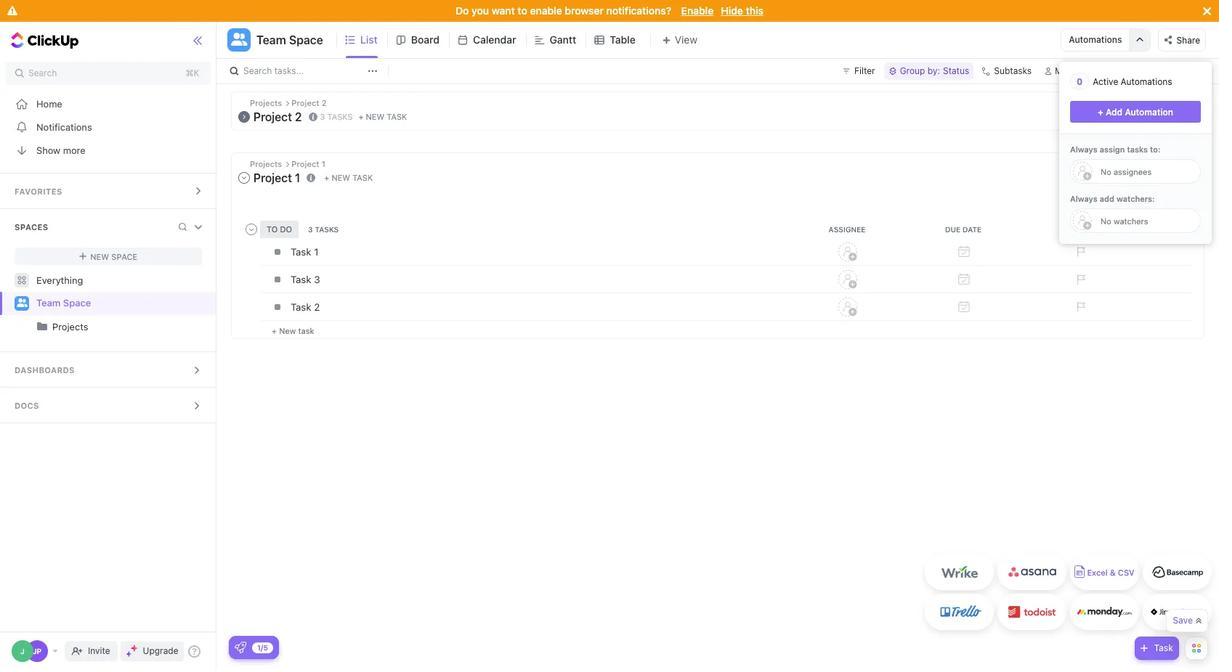 Task type: describe. For each thing, give the bounding box(es) containing it.
want
[[492, 4, 515, 17]]

2 vertical spatial task
[[298, 326, 314, 335]]

&
[[1110, 569, 1116, 578]]

1 vertical spatial space
[[111, 252, 138, 261]]

home link
[[0, 92, 217, 116]]

3 tasks + new task
[[320, 112, 407, 122]]

excel & csv link
[[1070, 554, 1139, 591]]

1 vertical spatial tasks
[[1127, 145, 1148, 154]]

notifications link
[[0, 116, 217, 139]]

board link
[[411, 22, 445, 58]]

0
[[1077, 76, 1083, 87]]

space for team space link
[[63, 297, 91, 309]]

new inside the 'sidebar' 'navigation'
[[90, 252, 109, 261]]

search for search
[[28, 68, 57, 78]]

search for search tasks...
[[243, 65, 272, 76]]

favorites button
[[0, 174, 217, 209]]

no for no watchers
[[1101, 216, 1112, 226]]

assignees
[[1092, 65, 1134, 76]]

watchers:
[[1117, 194, 1155, 203]]

enable
[[681, 4, 714, 17]]

new inside 3 tasks + new task
[[366, 112, 384, 122]]

csv
[[1118, 569, 1135, 578]]

favorites
[[15, 187, 62, 196]]

‎task 2 link
[[287, 295, 786, 319]]

home
[[36, 98, 62, 109]]

calendar
[[473, 33, 516, 46]]

always for always assign tasks to:
[[1070, 145, 1098, 154]]

active
[[1093, 76, 1118, 87]]

do
[[456, 4, 469, 17]]

task 3
[[291, 274, 320, 285]]

gantt
[[550, 33, 576, 46]]

to:
[[1150, 145, 1161, 154]]

excel
[[1087, 569, 1108, 578]]

+ add automation
[[1098, 106, 1173, 117]]

task for task 3
[[291, 274, 311, 285]]

sidebar navigation
[[0, 22, 217, 671]]

team space button
[[251, 24, 323, 56]]

1 vertical spatial automations
[[1121, 76, 1172, 87]]

show more
[[36, 144, 85, 156]]

team space for team space button
[[256, 33, 323, 47]]

no assignees
[[1101, 167, 1152, 176]]

1 closed from the top
[[1157, 102, 1189, 112]]

no assignees button
[[1070, 159, 1201, 184]]

no for no assignees
[[1101, 167, 1112, 176]]

share
[[1177, 35, 1200, 46]]

board
[[411, 33, 440, 46]]

1 vertical spatial list info image
[[307, 173, 316, 182]]

hide closed button for list info "icon" to the bottom
[[1122, 160, 1193, 175]]

search tasks...
[[243, 65, 304, 76]]

2
[[314, 301, 320, 313]]

⌘k
[[186, 68, 199, 78]]

task inside 3 tasks + new task
[[387, 112, 407, 122]]

notifications
[[36, 121, 92, 133]]

hide closed for list info "icon" to the bottom
[[1136, 163, 1189, 172]]

+ inside 3 tasks + new task
[[359, 112, 364, 122]]

1/5
[[257, 643, 268, 652]]

assignees
[[1114, 167, 1152, 176]]

more
[[63, 144, 85, 156]]

share button
[[1158, 28, 1206, 52]]

assignees button
[[1073, 62, 1141, 80]]

list
[[360, 33, 378, 46]]

‎task for ‎task 2
[[291, 301, 311, 313]]

calendar link
[[473, 22, 522, 58]]

team space link
[[36, 292, 204, 315]]



Task type: locate. For each thing, give the bounding box(es) containing it.
1 horizontal spatial task
[[1154, 643, 1173, 654]]

2 vertical spatial hide
[[1136, 163, 1155, 172]]

2 always from the top
[[1070, 194, 1098, 203]]

1 horizontal spatial tasks
[[1127, 145, 1148, 154]]

automation
[[1125, 106, 1173, 117]]

closed up to:
[[1157, 102, 1189, 112]]

space up projects
[[63, 297, 91, 309]]

list link
[[360, 22, 383, 58]]

space up everything link
[[111, 252, 138, 261]]

0 vertical spatial no
[[1101, 167, 1112, 176]]

0 vertical spatial team
[[256, 33, 286, 47]]

1 horizontal spatial space
[[111, 252, 138, 261]]

1 vertical spatial closed
[[1157, 163, 1189, 172]]

no inside no assignees dropdown button
[[1101, 167, 1112, 176]]

no down the assign
[[1101, 167, 1112, 176]]

gantt link
[[550, 22, 582, 58]]

0 horizontal spatial task
[[298, 326, 314, 335]]

0 vertical spatial hide closed
[[1136, 102, 1189, 112]]

space
[[289, 33, 323, 47], [111, 252, 138, 261], [63, 297, 91, 309]]

team up the search tasks...
[[256, 33, 286, 47]]

task
[[291, 274, 311, 285], [1154, 643, 1173, 654]]

1 horizontal spatial task
[[353, 173, 373, 182]]

tasks inside 3 tasks + new task
[[327, 112, 353, 121]]

0 horizontal spatial search
[[28, 68, 57, 78]]

browser
[[565, 4, 604, 17]]

0 vertical spatial hide
[[721, 4, 743, 17]]

0 vertical spatial ‎task
[[291, 246, 311, 258]]

1 vertical spatial task
[[353, 173, 373, 182]]

+ new task down 3 tasks + new task at the left top
[[324, 173, 373, 182]]

team space for team space link
[[36, 297, 91, 309]]

1
[[314, 246, 319, 258]]

1 ‎task from the top
[[291, 246, 311, 258]]

0 vertical spatial task
[[291, 274, 311, 285]]

3 inside 3 tasks + new task
[[320, 112, 325, 121]]

0 horizontal spatial + new task
[[272, 326, 314, 335]]

hide left 'this'
[[721, 4, 743, 17]]

always left the assign
[[1070, 145, 1098, 154]]

‎task 2
[[291, 301, 320, 313]]

1 horizontal spatial team
[[256, 33, 286, 47]]

1 always from the top
[[1070, 145, 1098, 154]]

0 vertical spatial 3
[[320, 112, 325, 121]]

upgrade link
[[120, 642, 184, 662]]

1 vertical spatial hide closed
[[1136, 163, 1189, 172]]

you
[[472, 4, 489, 17]]

2 horizontal spatial space
[[289, 33, 323, 47]]

0 vertical spatial closed
[[1157, 102, 1189, 112]]

1 vertical spatial ‎task
[[291, 301, 311, 313]]

enable
[[530, 4, 562, 17]]

1 vertical spatial no
[[1101, 216, 1112, 226]]

do you want to enable browser notifications? enable hide this
[[456, 4, 764, 17]]

0 horizontal spatial team space
[[36, 297, 91, 309]]

0 vertical spatial tasks
[[327, 112, 353, 121]]

3
[[320, 112, 325, 121], [314, 274, 320, 285]]

projects
[[52, 321, 88, 333]]

team space inside the 'sidebar' 'navigation'
[[36, 297, 91, 309]]

team space up tasks...
[[256, 33, 323, 47]]

+ new task down ‎task 2
[[272, 326, 314, 335]]

projects link
[[1, 315, 204, 339], [52, 315, 204, 339]]

always assign tasks to:
[[1070, 145, 1161, 154]]

team for team space link
[[36, 297, 61, 309]]

notifications?
[[606, 4, 671, 17]]

automations up "assignees" button
[[1069, 34, 1122, 45]]

1 hide closed from the top
[[1136, 102, 1189, 112]]

invite
[[88, 646, 110, 657]]

0 vertical spatial task
[[387, 112, 407, 122]]

closed down to:
[[1157, 163, 1189, 172]]

‎task left 2
[[291, 301, 311, 313]]

me
[[1055, 65, 1068, 76]]

no down add
[[1101, 216, 1112, 226]]

task 3 link
[[287, 267, 786, 292]]

1 horizontal spatial + new task
[[324, 173, 373, 182]]

to
[[518, 4, 527, 17]]

hide closed down the "active automations"
[[1136, 102, 1189, 112]]

0 vertical spatial list info image
[[308, 112, 317, 121]]

2 projects link from the left
[[52, 315, 204, 339]]

team
[[256, 33, 286, 47], [36, 297, 61, 309]]

1 hide closed button from the top
[[1122, 100, 1193, 114]]

active automations
[[1093, 76, 1172, 87]]

task for task
[[1154, 643, 1173, 654]]

‎task
[[291, 246, 311, 258], [291, 301, 311, 313]]

1 no from the top
[[1101, 167, 1112, 176]]

search up home
[[28, 68, 57, 78]]

table
[[610, 33, 636, 46]]

0 horizontal spatial team
[[36, 297, 61, 309]]

0 horizontal spatial task
[[291, 274, 311, 285]]

0 vertical spatial automations
[[1069, 34, 1122, 45]]

1 horizontal spatial search
[[243, 65, 272, 76]]

team inside button
[[256, 33, 286, 47]]

team space down everything
[[36, 297, 91, 309]]

‎task 1 link
[[287, 239, 786, 264]]

closed
[[1157, 102, 1189, 112], [1157, 163, 1189, 172]]

save
[[1173, 615, 1193, 626]]

tasks
[[327, 112, 353, 121], [1127, 145, 1148, 154]]

tasks...
[[274, 65, 304, 76]]

‎task for ‎task 1
[[291, 246, 311, 258]]

everything link
[[0, 269, 217, 292]]

hide closed button for the topmost list info "icon"
[[1122, 100, 1193, 114]]

dashboards
[[15, 365, 75, 375]]

new
[[366, 112, 384, 122], [332, 173, 350, 182], [90, 252, 109, 261], [279, 326, 296, 335]]

team for team space button
[[256, 33, 286, 47]]

upgrade
[[143, 646, 178, 657]]

search
[[243, 65, 272, 76], [28, 68, 57, 78]]

automations
[[1069, 34, 1122, 45], [1121, 76, 1172, 87]]

search left tasks...
[[243, 65, 272, 76]]

2 vertical spatial space
[[63, 297, 91, 309]]

team space
[[256, 33, 323, 47], [36, 297, 91, 309]]

hide closed button down the "active automations"
[[1122, 100, 1193, 114]]

1 horizontal spatial team space
[[256, 33, 323, 47]]

always for always add watchers:
[[1070, 194, 1098, 203]]

no watchers button
[[1070, 209, 1201, 233]]

no inside no watchers dropdown button
[[1101, 216, 1112, 226]]

0 horizontal spatial tasks
[[327, 112, 353, 121]]

hide down the "active automations"
[[1136, 102, 1155, 112]]

no watchers
[[1101, 216, 1148, 226]]

automations inside button
[[1069, 34, 1122, 45]]

list info image
[[308, 112, 317, 121], [307, 173, 316, 182]]

0 vertical spatial + new task
[[324, 173, 373, 182]]

Search tasks... text field
[[243, 61, 364, 81]]

2 horizontal spatial task
[[387, 112, 407, 122]]

hide closed down to:
[[1136, 163, 1189, 172]]

add
[[1100, 194, 1115, 203]]

always add watchers:
[[1070, 194, 1155, 203]]

team down everything
[[36, 297, 61, 309]]

space for team space button
[[289, 33, 323, 47]]

tasks left to:
[[1127, 145, 1148, 154]]

excel & csv
[[1087, 569, 1135, 578]]

docs
[[15, 401, 39, 411]]

1 projects link from the left
[[1, 315, 204, 339]]

assign
[[1100, 145, 1125, 154]]

0 horizontal spatial space
[[63, 297, 91, 309]]

0 vertical spatial hide closed button
[[1122, 100, 1193, 114]]

hide
[[721, 4, 743, 17], [1136, 102, 1155, 112], [1136, 163, 1155, 172]]

always
[[1070, 145, 1098, 154], [1070, 194, 1098, 203]]

onboarding checklist button image
[[235, 642, 246, 654]]

1 vertical spatial hide closed button
[[1122, 160, 1193, 175]]

this
[[746, 4, 764, 17]]

everything
[[36, 274, 83, 286]]

+
[[1098, 106, 1104, 117], [359, 112, 364, 122], [324, 173, 329, 182], [272, 326, 277, 335]]

tasks down search tasks... text box
[[327, 112, 353, 121]]

2 no from the top
[[1101, 216, 1112, 226]]

no assignees note
[[1094, 167, 1152, 176]]

hide closed for the topmost list info "icon"
[[1136, 102, 1189, 112]]

1 vertical spatial team
[[36, 297, 61, 309]]

2 hide closed button from the top
[[1122, 160, 1193, 175]]

search inside the 'sidebar' 'navigation'
[[28, 68, 57, 78]]

2 hide closed from the top
[[1136, 163, 1189, 172]]

always left add
[[1070, 194, 1098, 203]]

user group image
[[16, 299, 27, 308]]

task down save
[[1154, 643, 1173, 654]]

3 down search tasks... text box
[[320, 112, 325, 121]]

1 vertical spatial always
[[1070, 194, 1098, 203]]

1 vertical spatial task
[[1154, 643, 1173, 654]]

‎task 1
[[291, 246, 319, 258]]

space inside button
[[289, 33, 323, 47]]

me button
[[1039, 62, 1073, 80]]

automations button
[[1062, 29, 1129, 51]]

team space inside button
[[256, 33, 323, 47]]

1 vertical spatial 3
[[314, 274, 320, 285]]

no
[[1101, 167, 1112, 176], [1101, 216, 1112, 226]]

team inside the 'sidebar' 'navigation'
[[36, 297, 61, 309]]

hide closed button
[[1122, 100, 1193, 114], [1122, 160, 1193, 175]]

task down ‎task 1
[[291, 274, 311, 285]]

‎task left 1 at the top left
[[291, 246, 311, 258]]

0 vertical spatial space
[[289, 33, 323, 47]]

hide closed
[[1136, 102, 1189, 112], [1136, 163, 1189, 172]]

2 ‎task from the top
[[291, 301, 311, 313]]

1 vertical spatial hide
[[1136, 102, 1155, 112]]

add
[[1106, 106, 1123, 117]]

new space
[[90, 252, 138, 261]]

onboarding checklist button element
[[235, 642, 246, 654]]

watchers
[[1114, 216, 1148, 226]]

hide closed button down to:
[[1122, 160, 1193, 175]]

automations up automation
[[1121, 76, 1172, 87]]

1 vertical spatial + new task
[[272, 326, 314, 335]]

table link
[[610, 22, 641, 58]]

hide down to:
[[1136, 163, 1155, 172]]

2 closed from the top
[[1157, 163, 1189, 172]]

show
[[36, 144, 60, 156]]

0 vertical spatial team space
[[256, 33, 323, 47]]

space up search tasks... text box
[[289, 33, 323, 47]]

task
[[387, 112, 407, 122], [353, 173, 373, 182], [298, 326, 314, 335]]

0 vertical spatial always
[[1070, 145, 1098, 154]]

+ new task
[[324, 173, 373, 182], [272, 326, 314, 335]]

1 vertical spatial team space
[[36, 297, 91, 309]]

3 up 2
[[314, 274, 320, 285]]



Task type: vqa. For each thing, say whether or not it's contained in the screenshot.
Excel & CSV
yes



